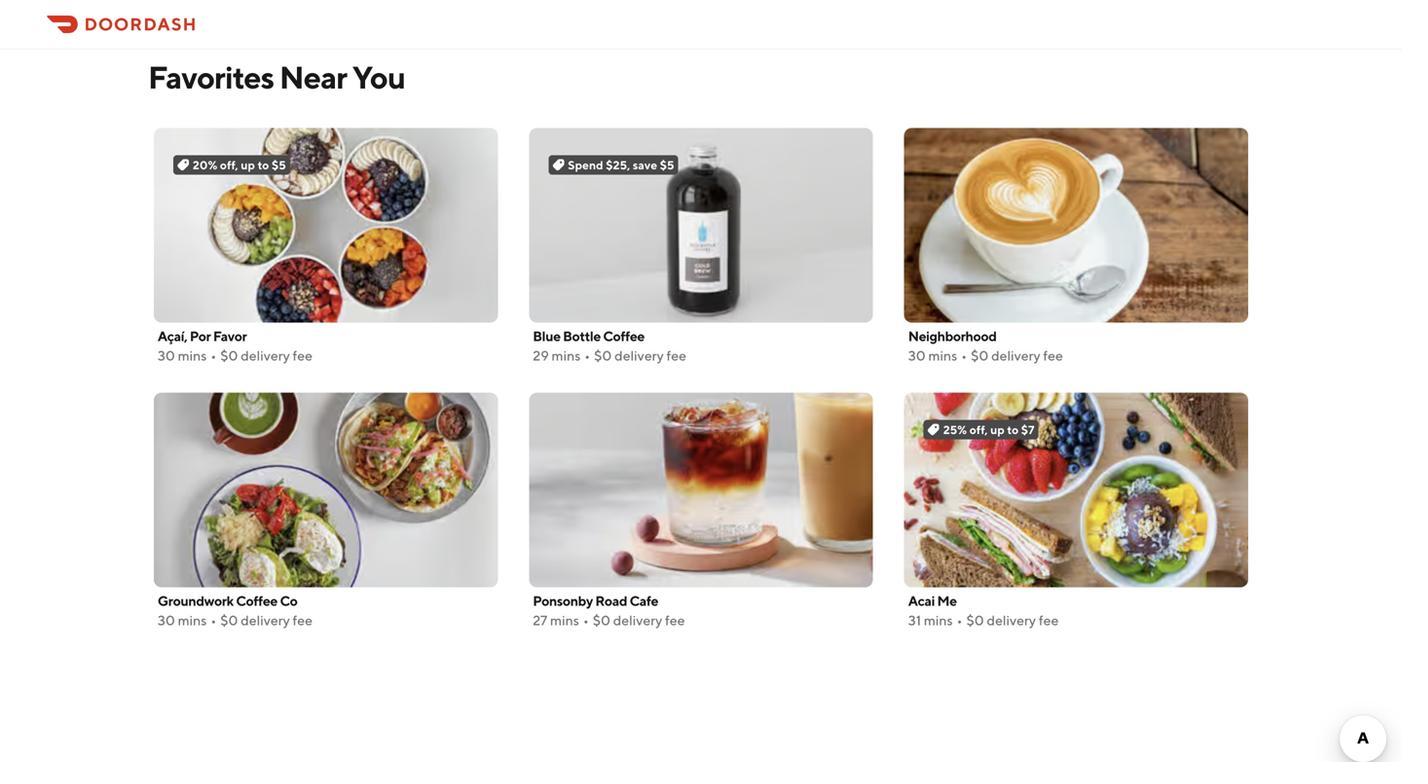 Task type: vqa. For each thing, say whether or not it's contained in the screenshot.
the rightmost To
yes



Task type: locate. For each thing, give the bounding box(es) containing it.
2 $5 from the left
[[660, 158, 674, 172]]

mins inside blue bottle coffee 29 mins • $0 delivery fee
[[552, 348, 581, 364]]

mins down groundwork
[[178, 613, 207, 629]]

0 horizontal spatial off,
[[220, 158, 238, 172]]

fee for ponsonby road cafe 27 mins • $0 delivery fee
[[665, 613, 685, 629]]

delivery inside acai me 31 mins • $0 delivery fee
[[987, 613, 1036, 629]]

$0 right 31
[[967, 613, 984, 629]]

30 down groundwork
[[158, 613, 175, 629]]

1 horizontal spatial coffee
[[603, 328, 645, 344]]

$0 down bottle
[[594, 348, 612, 364]]

$0 for açaí, por favor 30 mins • $0 delivery fee
[[220, 348, 238, 364]]

groundwork
[[158, 593, 234, 609]]

30 down 'neighborhood'
[[908, 348, 926, 364]]

• inside blue bottle coffee 29 mins • $0 delivery fee
[[585, 348, 590, 364]]

mins for ponsonby road cafe 27 mins • $0 delivery fee
[[550, 613, 579, 629]]

fee inside blue bottle coffee 29 mins • $0 delivery fee
[[667, 348, 687, 364]]

$0 down groundwork
[[220, 613, 238, 629]]

30 down açaí, at top left
[[158, 348, 175, 364]]

• inside ponsonby road cafe 27 mins • $0 delivery fee
[[583, 613, 589, 629]]

1 vertical spatial to
[[1007, 423, 1019, 437]]

• inside the "açaí, por favor 30 mins • $0 delivery fee"
[[211, 348, 216, 364]]

$0 down 'neighborhood'
[[971, 348, 989, 364]]

1 horizontal spatial up
[[990, 423, 1005, 437]]

1 vertical spatial up
[[990, 423, 1005, 437]]

1 vertical spatial coffee
[[236, 593, 278, 609]]

$0 inside groundwork coffee co 30 mins • $0 delivery fee
[[220, 613, 238, 629]]

0 vertical spatial up
[[241, 158, 255, 172]]

mins down por
[[178, 348, 207, 364]]

0 vertical spatial to
[[258, 158, 269, 172]]

off, for acai me
[[970, 423, 988, 437]]

$0 for ponsonby road cafe 27 mins • $0 delivery fee
[[593, 613, 611, 629]]

off,
[[220, 158, 238, 172], [970, 423, 988, 437]]

delivery inside the "açaí, por favor 30 mins • $0 delivery fee"
[[241, 348, 290, 364]]

25%
[[943, 423, 967, 437]]

fee for blue bottle coffee 29 mins • $0 delivery fee
[[667, 348, 687, 364]]

1 $5 from the left
[[272, 158, 286, 172]]

to left $7
[[1007, 423, 1019, 437]]

$0 inside ponsonby road cafe 27 mins • $0 delivery fee
[[593, 613, 611, 629]]

• for ponsonby road cafe 27 mins • $0 delivery fee
[[583, 613, 589, 629]]

1 vertical spatial off,
[[970, 423, 988, 437]]

mins down ponsonby
[[550, 613, 579, 629]]

•
[[211, 348, 216, 364], [585, 348, 590, 364], [961, 348, 967, 364], [211, 613, 216, 629], [583, 613, 589, 629], [957, 613, 963, 629]]

0 horizontal spatial $5
[[272, 158, 286, 172]]

neighborhood
[[908, 328, 997, 344]]

mins down 'neighborhood'
[[929, 348, 957, 364]]

mins for blue bottle coffee 29 mins • $0 delivery fee
[[552, 348, 581, 364]]

0 vertical spatial off,
[[220, 158, 238, 172]]

mins inside acai me 31 mins • $0 delivery fee
[[924, 613, 953, 629]]

0 vertical spatial coffee
[[603, 328, 645, 344]]

fee for açaí, por favor 30 mins • $0 delivery fee
[[293, 348, 313, 364]]

$0 inside blue bottle coffee 29 mins • $0 delivery fee
[[594, 348, 612, 364]]

off, for açaí, por favor
[[220, 158, 238, 172]]

up left $7
[[990, 423, 1005, 437]]

off, right the "20%"
[[220, 158, 238, 172]]

mins inside ponsonby road cafe 27 mins • $0 delivery fee
[[550, 613, 579, 629]]

fee inside ponsonby road cafe 27 mins • $0 delivery fee
[[665, 613, 685, 629]]

1 horizontal spatial $5
[[660, 158, 674, 172]]

• down ponsonby
[[583, 613, 589, 629]]

mins down bottle
[[552, 348, 581, 364]]

30 inside groundwork coffee co 30 mins • $0 delivery fee
[[158, 613, 175, 629]]

up right the "20%"
[[241, 158, 255, 172]]

• down groundwork
[[211, 613, 216, 629]]

to right the "20%"
[[258, 158, 269, 172]]

• down me
[[957, 613, 963, 629]]

$0 down the favor
[[220, 348, 238, 364]]

ponsonby
[[533, 593, 593, 609]]

$5 right the "20%"
[[272, 158, 286, 172]]

to
[[258, 158, 269, 172], [1007, 423, 1019, 437]]

29
[[533, 348, 549, 364]]

mins inside the "açaí, por favor 30 mins • $0 delivery fee"
[[178, 348, 207, 364]]

fee
[[293, 348, 313, 364], [667, 348, 687, 364], [1043, 348, 1063, 364], [293, 613, 313, 629], [665, 613, 685, 629], [1039, 613, 1059, 629]]

mins
[[178, 348, 207, 364], [552, 348, 581, 364], [929, 348, 957, 364], [178, 613, 207, 629], [550, 613, 579, 629], [924, 613, 953, 629]]

fee inside the "açaí, por favor 30 mins • $0 delivery fee"
[[293, 348, 313, 364]]

• for açaí, por favor 30 mins • $0 delivery fee
[[211, 348, 216, 364]]

fee inside acai me 31 mins • $0 delivery fee
[[1039, 613, 1059, 629]]

30 inside the "açaí, por favor 30 mins • $0 delivery fee"
[[158, 348, 175, 364]]

up for acai me
[[990, 423, 1005, 437]]

delivery for açaí, por favor 30 mins • $0 delivery fee
[[241, 348, 290, 364]]

favor
[[213, 328, 247, 344]]

coffee
[[603, 328, 645, 344], [236, 593, 278, 609]]

coffee right bottle
[[603, 328, 645, 344]]

0 horizontal spatial to
[[258, 158, 269, 172]]

groundwork coffee co 30 mins • $0 delivery fee
[[158, 593, 313, 629]]

me
[[937, 593, 957, 609]]

$0 for groundwork coffee co 30 mins • $0 delivery fee
[[220, 613, 238, 629]]

cafe
[[630, 593, 658, 609]]

near
[[279, 59, 347, 95]]

coffee inside blue bottle coffee 29 mins • $0 delivery fee
[[603, 328, 645, 344]]

1 horizontal spatial off,
[[970, 423, 988, 437]]

• down por
[[211, 348, 216, 364]]

coffee left the co
[[236, 593, 278, 609]]

delivery inside ponsonby road cafe 27 mins • $0 delivery fee
[[613, 613, 662, 629]]

• inside groundwork coffee co 30 mins • $0 delivery fee
[[211, 613, 216, 629]]

• for groundwork coffee co 30 mins • $0 delivery fee
[[211, 613, 216, 629]]

30 for groundwork coffee co 30 mins • $0 delivery fee
[[158, 613, 175, 629]]

off, right 25%
[[970, 423, 988, 437]]

$0 inside neighborhood 30 mins • $0 delivery fee
[[971, 348, 989, 364]]

1 horizontal spatial to
[[1007, 423, 1019, 437]]

mins down me
[[924, 613, 953, 629]]

delivery
[[241, 348, 290, 364], [615, 348, 664, 364], [991, 348, 1041, 364], [241, 613, 290, 629], [613, 613, 662, 629], [987, 613, 1036, 629]]

$0 inside acai me 31 mins • $0 delivery fee
[[967, 613, 984, 629]]

acai me 31 mins • $0 delivery fee
[[908, 593, 1059, 629]]

25% off, up to $7
[[943, 423, 1035, 437]]

30
[[158, 348, 175, 364], [908, 348, 926, 364], [158, 613, 175, 629]]

$0
[[220, 348, 238, 364], [594, 348, 612, 364], [971, 348, 989, 364], [220, 613, 238, 629], [593, 613, 611, 629], [967, 613, 984, 629]]

fee inside groundwork coffee co 30 mins • $0 delivery fee
[[293, 613, 313, 629]]

$0 for blue bottle coffee 29 mins • $0 delivery fee
[[594, 348, 612, 364]]

$0 inside the "açaí, por favor 30 mins • $0 delivery fee"
[[220, 348, 238, 364]]

delivery for blue bottle coffee 29 mins • $0 delivery fee
[[615, 348, 664, 364]]

mins for açaí, por favor 30 mins • $0 delivery fee
[[178, 348, 207, 364]]

to for açaí, por favor
[[258, 158, 269, 172]]

$5
[[272, 158, 286, 172], [660, 158, 674, 172]]

açaí, por favor 30 mins • $0 delivery fee
[[158, 328, 313, 364]]

• down 'neighborhood'
[[961, 348, 967, 364]]

delivery for groundwork coffee co 30 mins • $0 delivery fee
[[241, 613, 290, 629]]

0 horizontal spatial coffee
[[236, 593, 278, 609]]

• down bottle
[[585, 348, 590, 364]]

20%
[[193, 158, 218, 172]]

$0 down road
[[593, 613, 611, 629]]

• inside neighborhood 30 mins • $0 delivery fee
[[961, 348, 967, 364]]

mins inside groundwork coffee co 30 mins • $0 delivery fee
[[178, 613, 207, 629]]

0 horizontal spatial up
[[241, 158, 255, 172]]

delivery inside groundwork coffee co 30 mins • $0 delivery fee
[[241, 613, 290, 629]]

road
[[595, 593, 627, 609]]

delivery inside blue bottle coffee 29 mins • $0 delivery fee
[[615, 348, 664, 364]]

neighborhood 30 mins • $0 delivery fee
[[908, 328, 1063, 364]]

delivery inside neighborhood 30 mins • $0 delivery fee
[[991, 348, 1041, 364]]

$5 right save
[[660, 158, 674, 172]]

31
[[908, 613, 921, 629]]

up
[[241, 158, 255, 172], [990, 423, 1005, 437]]



Task type: describe. For each thing, give the bounding box(es) containing it.
por
[[190, 328, 211, 344]]

blue bottle coffee 29 mins • $0 delivery fee
[[533, 328, 687, 364]]

spend $25, save $5
[[568, 158, 674, 172]]

coffee inside groundwork coffee co 30 mins • $0 delivery fee
[[236, 593, 278, 609]]

save
[[633, 158, 658, 172]]

blue
[[533, 328, 561, 344]]

fee for groundwork coffee co 30 mins • $0 delivery fee
[[293, 613, 313, 629]]

to for acai me
[[1007, 423, 1019, 437]]

fee inside neighborhood 30 mins • $0 delivery fee
[[1043, 348, 1063, 364]]

30 inside neighborhood 30 mins • $0 delivery fee
[[908, 348, 926, 364]]

mins inside neighborhood 30 mins • $0 delivery fee
[[929, 348, 957, 364]]

mins for groundwork coffee co 30 mins • $0 delivery fee
[[178, 613, 207, 629]]

delivery for ponsonby road cafe 27 mins • $0 delivery fee
[[613, 613, 662, 629]]

$7
[[1021, 423, 1035, 437]]

co
[[280, 593, 298, 609]]

$25,
[[606, 158, 630, 172]]

acai
[[908, 593, 935, 609]]

ponsonby road cafe 27 mins • $0 delivery fee
[[533, 593, 685, 629]]

• inside acai me 31 mins • $0 delivery fee
[[957, 613, 963, 629]]

favorites
[[148, 59, 274, 95]]

spend
[[568, 158, 604, 172]]

30 for açaí, por favor 30 mins • $0 delivery fee
[[158, 348, 175, 364]]

up for açaí, por favor
[[241, 158, 255, 172]]

bottle
[[563, 328, 601, 344]]

you
[[352, 59, 405, 95]]

favorites near you
[[148, 59, 405, 95]]

• for blue bottle coffee 29 mins • $0 delivery fee
[[585, 348, 590, 364]]

20% off, up to $5
[[193, 158, 286, 172]]

27
[[533, 613, 548, 629]]

açaí,
[[158, 328, 187, 344]]



